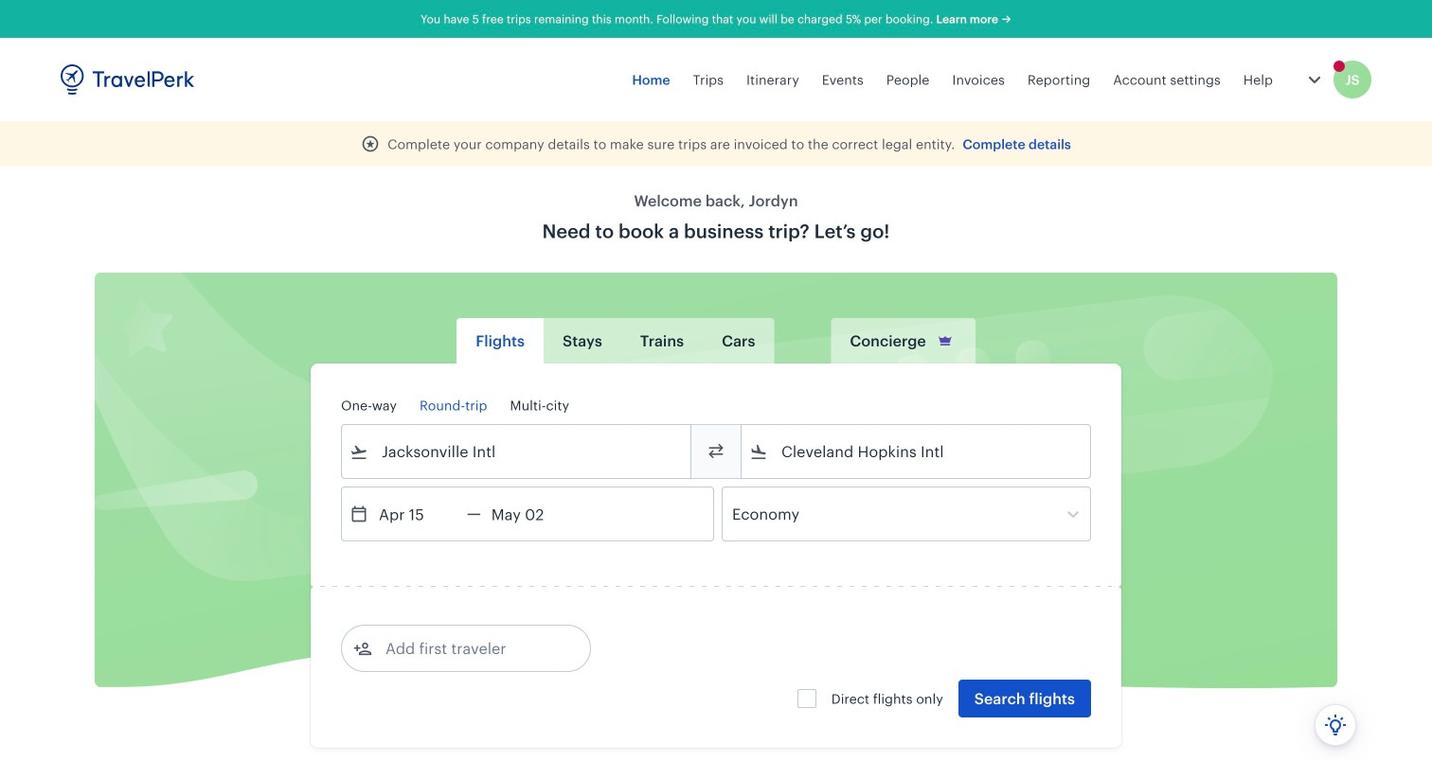Task type: locate. For each thing, give the bounding box(es) containing it.
To search field
[[768, 437, 1066, 467]]

Add first traveler search field
[[372, 634, 569, 664]]



Task type: describe. For each thing, give the bounding box(es) containing it.
From search field
[[369, 437, 666, 467]]

Depart text field
[[369, 488, 467, 541]]

Return text field
[[481, 488, 580, 541]]



Task type: vqa. For each thing, say whether or not it's contained in the screenshot.
Add first traveler "search box"
yes



